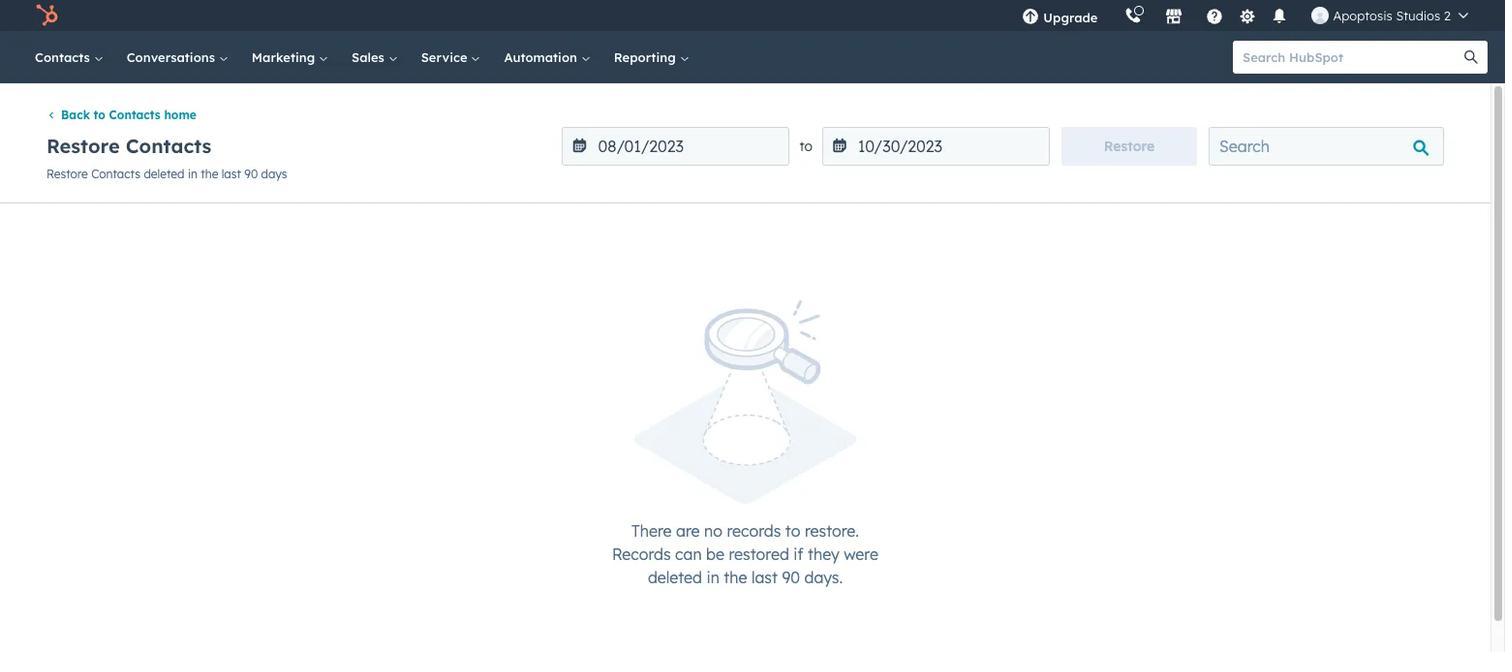 Task type: vqa. For each thing, say whether or not it's contained in the screenshot.
back
yes



Task type: describe. For each thing, give the bounding box(es) containing it.
apoptosis studios 2 button
[[1301, 0, 1480, 31]]

search image
[[1465, 50, 1478, 64]]

are
[[676, 522, 700, 541]]

settings image
[[1239, 8, 1257, 26]]

2
[[1444, 8, 1451, 23]]

days
[[261, 167, 287, 182]]

restore.
[[805, 522, 859, 541]]

notifications button
[[1264, 0, 1297, 31]]

Search search field
[[1209, 127, 1445, 166]]

restore button
[[1062, 127, 1198, 166]]

calling icon button
[[1118, 3, 1150, 28]]

back to contacts home link
[[47, 108, 197, 122]]

tara schultz image
[[1312, 7, 1330, 24]]

there are no records to restore. records can be restored if they were deleted in the last 90 days.
[[612, 522, 879, 587]]

to inside restore contacts banner
[[800, 138, 813, 155]]

0 vertical spatial to
[[94, 108, 105, 122]]

reporting
[[614, 49, 680, 65]]

records
[[727, 522, 781, 541]]

service
[[421, 49, 471, 65]]

studios
[[1397, 8, 1441, 23]]

sales
[[352, 49, 388, 65]]

apoptosis
[[1334, 8, 1393, 23]]

hubspot link
[[23, 4, 73, 27]]

conversations
[[127, 49, 219, 65]]

upgrade
[[1044, 10, 1098, 25]]

marketplaces image
[[1166, 9, 1183, 26]]

90 inside there are no records to restore. records can be restored if they were deleted in the last 90 days.
[[782, 568, 800, 587]]

days.
[[805, 568, 843, 587]]

to inside there are no records to restore. records can be restored if they were deleted in the last 90 days.
[[786, 522, 801, 541]]

MM/DD/YYYY text field
[[823, 127, 1050, 166]]

no
[[704, 522, 723, 541]]

were
[[844, 545, 879, 564]]

contacts link
[[23, 31, 115, 83]]

there
[[632, 522, 672, 541]]

notifications image
[[1272, 9, 1289, 26]]

contacts down restore contacts
[[91, 167, 141, 182]]

restore for restore contacts
[[47, 134, 120, 158]]

the inside there are no records to restore. records can be restored if they were deleted in the last 90 days.
[[724, 568, 747, 587]]

automation
[[504, 49, 581, 65]]

service link
[[410, 31, 493, 83]]

home
[[164, 108, 197, 122]]



Task type: locate. For each thing, give the bounding box(es) containing it.
Search HubSpot search field
[[1233, 41, 1471, 74]]

deleted down can in the left of the page
[[648, 568, 702, 587]]

last left days
[[222, 167, 241, 182]]

marketplaces button
[[1154, 0, 1195, 31]]

in
[[188, 167, 198, 182], [707, 568, 720, 587]]

upgrade image
[[1023, 9, 1040, 26]]

1 horizontal spatial 90
[[782, 568, 800, 587]]

contacts up restore contacts
[[109, 108, 161, 122]]

restore contacts
[[47, 134, 212, 158]]

in inside there are no records to restore. records can be restored if they were deleted in the last 90 days.
[[707, 568, 720, 587]]

to
[[94, 108, 105, 122], [800, 138, 813, 155], [786, 522, 801, 541]]

1 horizontal spatial last
[[752, 568, 778, 587]]

contacts inside banner
[[126, 134, 212, 158]]

be
[[706, 545, 725, 564]]

2 vertical spatial to
[[786, 522, 801, 541]]

0 vertical spatial 90
[[244, 167, 258, 182]]

restore contacts banner
[[47, 121, 1445, 166]]

deleted inside there are no records to restore. records can be restored if they were deleted in the last 90 days.
[[648, 568, 702, 587]]

1 horizontal spatial deleted
[[648, 568, 702, 587]]

1 vertical spatial deleted
[[648, 568, 702, 587]]

the down be
[[724, 568, 747, 587]]

automation link
[[493, 31, 602, 83]]

calling icon image
[[1125, 8, 1143, 25]]

0 horizontal spatial deleted
[[144, 167, 185, 182]]

contacts
[[35, 49, 94, 65], [109, 108, 161, 122], [126, 134, 212, 158], [91, 167, 141, 182]]

1 vertical spatial the
[[724, 568, 747, 587]]

marketing link
[[240, 31, 340, 83]]

apoptosis studios 2
[[1334, 8, 1451, 23]]

conversations link
[[115, 31, 240, 83]]

deleted down restore contacts
[[144, 167, 185, 182]]

1 horizontal spatial in
[[707, 568, 720, 587]]

90 down if
[[782, 568, 800, 587]]

last inside there are no records to restore. records can be restored if they were deleted in the last 90 days.
[[752, 568, 778, 587]]

restored
[[729, 545, 790, 564]]

0 vertical spatial in
[[188, 167, 198, 182]]

0 vertical spatial the
[[201, 167, 218, 182]]

90
[[244, 167, 258, 182], [782, 568, 800, 587]]

menu containing apoptosis studios 2
[[1009, 0, 1482, 31]]

contacts up restore contacts deleted in the last 90 days
[[126, 134, 212, 158]]

0 horizontal spatial the
[[201, 167, 218, 182]]

reporting link
[[602, 31, 701, 83]]

MM/DD/YYYY text field
[[562, 127, 790, 166]]

restore
[[47, 134, 120, 158], [1104, 138, 1155, 155], [47, 167, 88, 182]]

0 horizontal spatial last
[[222, 167, 241, 182]]

search button
[[1455, 41, 1488, 74]]

contacts down hubspot link
[[35, 49, 94, 65]]

hubspot image
[[35, 4, 58, 27]]

1 horizontal spatial the
[[724, 568, 747, 587]]

in down be
[[707, 568, 720, 587]]

back to contacts home
[[61, 108, 197, 122]]

0 horizontal spatial 90
[[244, 167, 258, 182]]

0 vertical spatial last
[[222, 167, 241, 182]]

if
[[794, 545, 804, 564]]

1 vertical spatial to
[[800, 138, 813, 155]]

the left days
[[201, 167, 218, 182]]

restore inside button
[[1104, 138, 1155, 155]]

restore for restore
[[1104, 138, 1155, 155]]

the
[[201, 167, 218, 182], [724, 568, 747, 587]]

deleted
[[144, 167, 185, 182], [648, 568, 702, 587]]

settings link
[[1236, 5, 1260, 26]]

restore contacts deleted in the last 90 days
[[47, 167, 287, 182]]

help button
[[1199, 0, 1232, 31]]

1 vertical spatial 90
[[782, 568, 800, 587]]

help image
[[1207, 9, 1224, 26]]

1 vertical spatial in
[[707, 568, 720, 587]]

sales link
[[340, 31, 410, 83]]

in down home
[[188, 167, 198, 182]]

back
[[61, 108, 90, 122]]

records
[[612, 545, 671, 564]]

1 vertical spatial last
[[752, 568, 778, 587]]

menu
[[1009, 0, 1482, 31]]

restore for restore contacts deleted in the last 90 days
[[47, 167, 88, 182]]

marketing
[[252, 49, 319, 65]]

0 horizontal spatial in
[[188, 167, 198, 182]]

last
[[222, 167, 241, 182], [752, 568, 778, 587]]

can
[[675, 545, 702, 564]]

90 left days
[[244, 167, 258, 182]]

0 vertical spatial deleted
[[144, 167, 185, 182]]

they
[[808, 545, 840, 564]]

last down restored
[[752, 568, 778, 587]]



